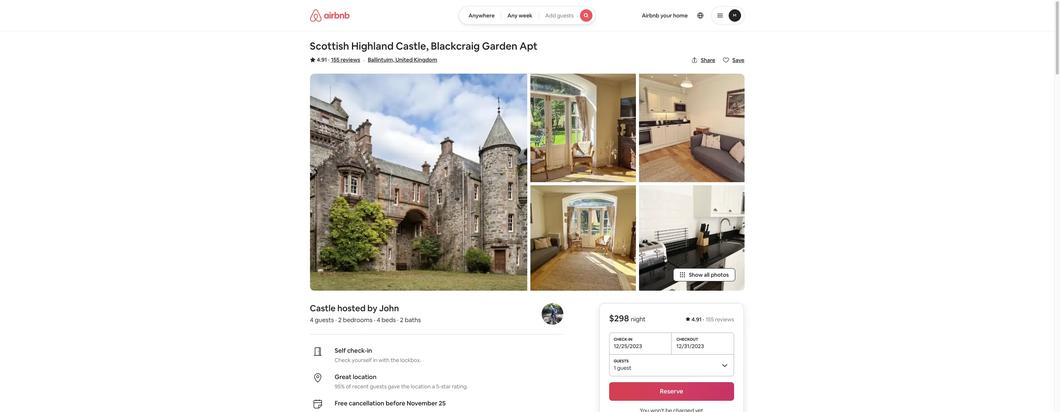 Task type: locate. For each thing, give the bounding box(es) containing it.
location up recent
[[353, 373, 377, 382]]

1 vertical spatial in
[[373, 357, 378, 364]]

1
[[614, 365, 616, 372]]

guests inside button
[[557, 12, 574, 19]]

1 guest
[[614, 365, 632, 372]]

1 horizontal spatial the
[[401, 384, 410, 391]]

reserve
[[660, 388, 684, 396]]

95%
[[335, 384, 345, 391]]

0 horizontal spatial reviews
[[341, 56, 360, 63]]

1 horizontal spatial 4.91
[[692, 316, 702, 323]]

· down castle
[[335, 316, 337, 325]]

location
[[353, 373, 377, 382], [411, 384, 431, 391]]

0 horizontal spatial the
[[391, 357, 399, 364]]

november
[[407, 400, 438, 408]]

155 reviews button
[[331, 56, 360, 64]]

2 horizontal spatial guests
[[557, 12, 574, 19]]

155
[[331, 56, 340, 63], [706, 316, 715, 323]]

guests right add
[[557, 12, 574, 19]]

12/31/2023
[[677, 343, 705, 350]]

2 2 from the left
[[400, 316, 404, 325]]

· down highland
[[363, 56, 365, 64]]

2 down hosted at the left bottom of page
[[338, 316, 342, 325]]

bright spacious living room image
[[531, 74, 636, 182], [531, 186, 636, 291]]

rating.
[[452, 384, 468, 391]]

blackcraig castle image
[[310, 74, 527, 291]]

· ballintuim, united kingdom
[[363, 56, 437, 64]]

4.91 · 155 reviews up 12/31/2023
[[692, 316, 735, 323]]

2
[[338, 316, 342, 325], [400, 316, 404, 325]]

1 horizontal spatial location
[[411, 384, 431, 391]]

25
[[439, 400, 446, 408]]

2 bright spacious living room image from the top
[[531, 186, 636, 291]]

airbnb your home
[[642, 12, 688, 19]]

0 horizontal spatial guests
[[315, 316, 334, 325]]

in left with on the left of the page
[[373, 357, 378, 364]]

hosted
[[338, 303, 366, 314]]

guests down castle
[[315, 316, 334, 325]]

1 vertical spatial 155
[[706, 316, 715, 323]]

4.91 up 12/31/2023
[[692, 316, 702, 323]]

1 vertical spatial bright spacious living room image
[[531, 186, 636, 291]]

1 horizontal spatial 2
[[400, 316, 404, 325]]

learn more about the host, john. image
[[542, 304, 564, 325], [542, 304, 564, 325]]

gave
[[388, 384, 400, 391]]

1 horizontal spatial 4.91 · 155 reviews
[[692, 316, 735, 323]]

0 vertical spatial guests
[[557, 12, 574, 19]]

1 vertical spatial 4.91
[[692, 316, 702, 323]]

show all photos button
[[674, 269, 735, 282]]

save button
[[720, 54, 748, 67]]

4 down castle
[[310, 316, 314, 325]]

the inside great location 95% of recent guests gave the location a 5-star rating.
[[401, 384, 410, 391]]

4.91 down scottish
[[317, 56, 327, 63]]

1 horizontal spatial 4
[[377, 316, 380, 325]]

None search field
[[459, 6, 596, 25]]

0 vertical spatial the
[[391, 357, 399, 364]]

great location 95% of recent guests gave the location a 5-star rating.
[[335, 373, 468, 391]]

0 horizontal spatial 4
[[310, 316, 314, 325]]

the inside "self check-in check yourself in with the lockbox."
[[391, 357, 399, 364]]

0 vertical spatial 155
[[331, 56, 340, 63]]

0 horizontal spatial 155
[[331, 56, 340, 63]]

recent
[[352, 384, 369, 391]]

0 horizontal spatial location
[[353, 373, 377, 382]]

4.91 · 155 reviews
[[317, 56, 360, 63], [692, 316, 735, 323]]

0 vertical spatial bright spacious living room image
[[531, 74, 636, 182]]

airbnb your home link
[[638, 7, 693, 24]]

5-
[[436, 384, 441, 391]]

by john
[[368, 303, 399, 314]]

2 vertical spatial guests
[[370, 384, 387, 391]]

0 horizontal spatial 4.91
[[317, 56, 327, 63]]

1 horizontal spatial guests
[[370, 384, 387, 391]]

1 horizontal spatial reviews
[[716, 316, 735, 323]]

1 vertical spatial the
[[401, 384, 410, 391]]

0 vertical spatial location
[[353, 373, 377, 382]]

4.91 · 155 reviews down scottish
[[317, 56, 360, 63]]

guests
[[557, 12, 574, 19], [315, 316, 334, 325], [370, 384, 387, 391]]

the right with on the left of the page
[[391, 357, 399, 364]]

guests left gave
[[370, 384, 387, 391]]

0 vertical spatial reviews
[[341, 56, 360, 63]]

any week button
[[501, 6, 539, 25]]

1 vertical spatial guests
[[315, 316, 334, 325]]

4
[[310, 316, 314, 325], [377, 316, 380, 325]]

0 horizontal spatial 2
[[338, 316, 342, 325]]

cancellation
[[349, 400, 385, 408]]

free cancellation before november 25
[[335, 400, 446, 408]]

in up yourself
[[367, 347, 372, 355]]

of
[[346, 384, 351, 391]]

in
[[367, 347, 372, 355], [373, 357, 378, 364]]

anywhere
[[469, 12, 495, 19]]

share button
[[689, 54, 719, 67]]

add
[[546, 12, 556, 19]]

location left a
[[411, 384, 431, 391]]

baths
[[405, 316, 421, 325]]

the right gave
[[401, 384, 410, 391]]

4.91
[[317, 56, 327, 63], [692, 316, 702, 323]]

· up 12/31/2023
[[703, 316, 705, 323]]

castle,
[[396, 40, 429, 53]]

apt
[[520, 40, 538, 53]]

1 vertical spatial location
[[411, 384, 431, 391]]

anywhere button
[[459, 6, 502, 25]]

0 vertical spatial in
[[367, 347, 372, 355]]

show
[[689, 272, 703, 279]]

·
[[328, 56, 330, 63], [363, 56, 365, 64], [335, 316, 337, 325], [374, 316, 375, 325], [397, 316, 399, 325], [703, 316, 705, 323]]

reviews
[[341, 56, 360, 63], [716, 316, 735, 323]]

$298
[[610, 313, 630, 324]]

1 bright spacious living room image from the top
[[531, 74, 636, 182]]

guests inside castle hosted by john 4 guests · 2 bedrooms · 4 beds · 2 baths
[[315, 316, 334, 325]]

scottish highland castle, blackcraig garden apt
[[310, 40, 538, 53]]

yourself
[[352, 357, 372, 364]]

0 horizontal spatial 4.91 · 155 reviews
[[317, 56, 360, 63]]

lockbox.
[[400, 357, 422, 364]]

2 left baths
[[400, 316, 404, 325]]

the
[[391, 357, 399, 364], [401, 384, 410, 391]]

all
[[704, 272, 710, 279]]

castle hosted by john 4 guests · 2 bedrooms · 4 beds · 2 baths
[[310, 303, 421, 325]]

castle
[[310, 303, 336, 314]]

4 left beds
[[377, 316, 380, 325]]



Task type: vqa. For each thing, say whether or not it's contained in the screenshot.
By John
yes



Task type: describe. For each thing, give the bounding box(es) containing it.
the for self check-in
[[391, 357, 399, 364]]

highland
[[351, 40, 394, 53]]

blackcraig
[[431, 40, 480, 53]]

the for great location
[[401, 384, 410, 391]]

2 4 from the left
[[377, 316, 380, 325]]

guest
[[618, 365, 632, 372]]

any
[[508, 12, 518, 19]]

add guests
[[546, 12, 574, 19]]

free
[[335, 400, 348, 408]]

share
[[701, 57, 716, 64]]

0 horizontal spatial in
[[367, 347, 372, 355]]

with
[[379, 357, 390, 364]]

any week
[[508, 12, 533, 19]]

1 horizontal spatial 155
[[706, 316, 715, 323]]

12/25/2023
[[614, 343, 643, 350]]

airbnb
[[642, 12, 660, 19]]

self
[[335, 347, 346, 355]]

well equipped kitchen space image
[[639, 74, 745, 182]]

great
[[335, 373, 352, 382]]

star
[[441, 384, 451, 391]]

1 vertical spatial 4.91 · 155 reviews
[[692, 316, 735, 323]]

week
[[519, 12, 533, 19]]

0 vertical spatial 4.91 · 155 reviews
[[317, 56, 360, 63]]

save
[[733, 57, 745, 64]]

kingdom
[[414, 56, 437, 63]]

· left beds
[[374, 316, 375, 325]]

scottish
[[310, 40, 349, 53]]

1 guest button
[[610, 355, 735, 377]]

$298 night
[[610, 313, 646, 324]]

night
[[631, 316, 646, 324]]

your
[[661, 12, 672, 19]]

1 2 from the left
[[338, 316, 342, 325]]

· down scottish
[[328, 56, 330, 63]]

photos
[[711, 272, 729, 279]]

ballintuim,
[[368, 56, 395, 63]]

1 horizontal spatial in
[[373, 357, 378, 364]]

united
[[396, 56, 413, 63]]

none search field containing anywhere
[[459, 6, 596, 25]]

garden
[[482, 40, 518, 53]]

1 vertical spatial reviews
[[716, 316, 735, 323]]

ballintuim, united kingdom button
[[368, 55, 437, 64]]

self check-in check yourself in with the lockbox.
[[335, 347, 422, 364]]

reserve button
[[610, 383, 735, 401]]

show all photos
[[689, 272, 729, 279]]

bedrooms
[[343, 316, 373, 325]]

home
[[673, 12, 688, 19]]

a
[[432, 384, 435, 391]]

add guests button
[[539, 6, 596, 25]]

1 4 from the left
[[310, 316, 314, 325]]

· right beds
[[397, 316, 399, 325]]

beds
[[382, 316, 396, 325]]

check-
[[347, 347, 367, 355]]

profile element
[[605, 0, 745, 31]]

0 vertical spatial 4.91
[[317, 56, 327, 63]]

before
[[386, 400, 406, 408]]

check
[[335, 357, 351, 364]]

kitchen facilities image
[[639, 186, 745, 291]]

guests inside great location 95% of recent guests gave the location a 5-star rating.
[[370, 384, 387, 391]]



